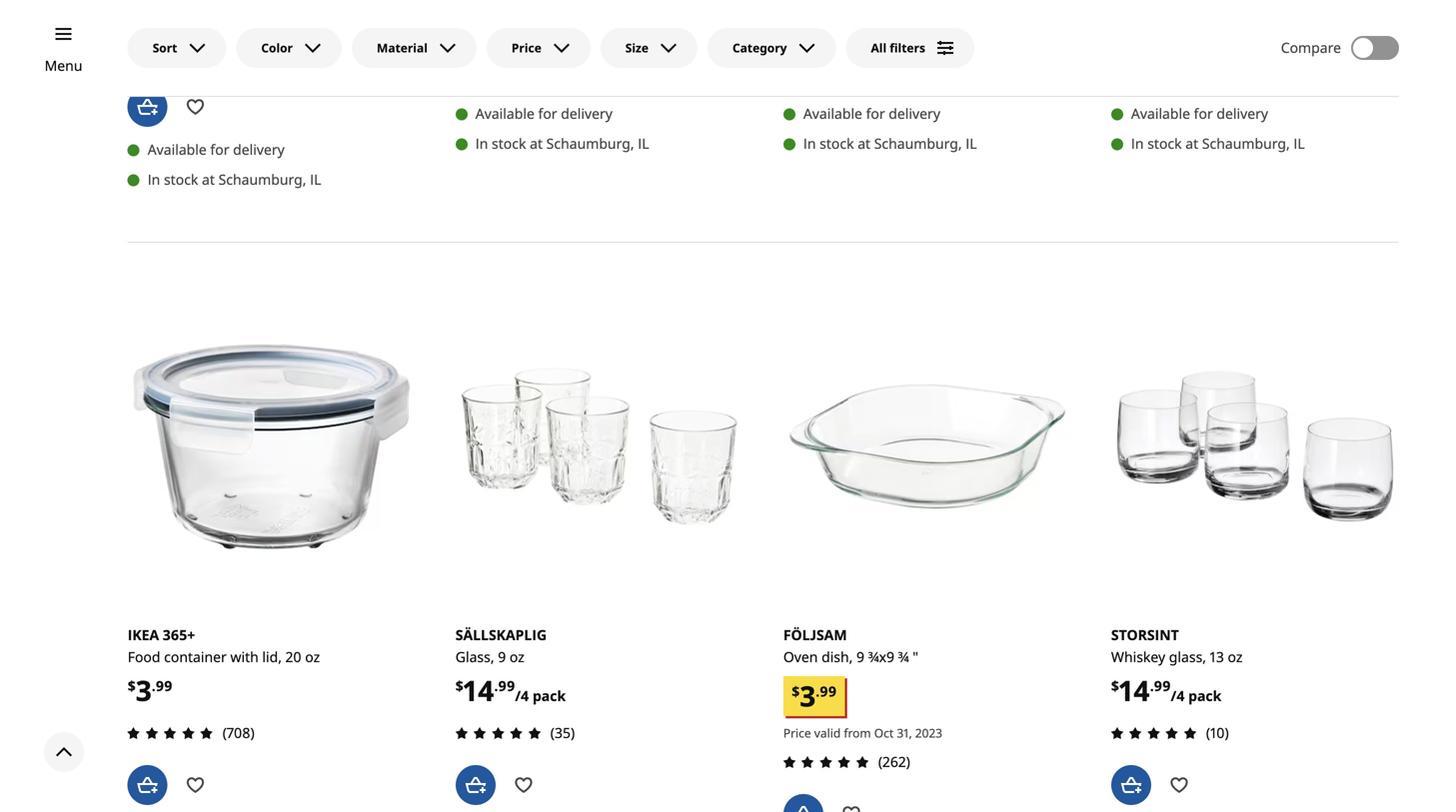 Task type: describe. For each thing, give the bounding box(es) containing it.
följsam
[[783, 626, 847, 645]]

material
[[377, 39, 428, 56]]

review: 4.9 out of 5 stars. total reviews: 35 image
[[449, 722, 546, 746]]

1 vertical spatial 31,
[[897, 725, 912, 742]]

1 vertical spatial 2023
[[915, 725, 942, 742]]

container
[[164, 648, 227, 667]]

99 inside ikea 365+ food container with lid, 20 oz $ 3 . 99
[[156, 677, 172, 695]]

1 vertical spatial from
[[844, 725, 871, 742]]

1 vertical spatial valid
[[814, 725, 841, 742]]

¾x9
[[868, 648, 894, 667]]

sällskaplig glass, 9 oz $ 14 . 99 /4 pack
[[455, 626, 566, 710]]

glass,
[[1169, 648, 1206, 667]]

menu button
[[45, 55, 82, 77]]

category
[[733, 39, 787, 56]]

review: 5 out of 5 stars. total reviews: 10 image
[[1105, 722, 1202, 746]]

storsint
[[1111, 626, 1179, 645]]

all
[[871, 39, 887, 56]]

14 inside sällskaplig glass, 9 oz $ 14 . 99 /4 pack
[[463, 672, 494, 710]]

365+
[[163, 626, 195, 645]]

sort button
[[128, 28, 226, 68]]

size button
[[600, 28, 698, 68]]

filters
[[890, 39, 925, 56]]

(229)
[[223, 45, 254, 64]]

0 vertical spatial oct
[[218, 17, 238, 34]]

0 vertical spatial 31,
[[241, 17, 256, 34]]

. inside ikea 365+ food container with lid, 20 oz $ 3 . 99
[[152, 677, 156, 695]]

/4 inside storsint whiskey glass, 13 oz $ 14 . 99 /4 pack
[[1171, 687, 1185, 706]]

$ inside ikea 365+ food container with lid, 20 oz $ 3 . 99
[[128, 677, 136, 695]]

1 horizontal spatial 3
[[800, 677, 816, 715]]

oz inside ikea 365+ food container with lid, 20 oz $ 3 . 99
[[305, 648, 320, 667]]

(10)
[[1206, 724, 1229, 743]]

oz inside storsint whiskey glass, 13 oz $ 14 . 99 /4 pack
[[1228, 648, 1243, 667]]

pack inside sällskaplig glass, 9 oz $ 14 . 99 /4 pack
[[533, 687, 566, 706]]

(708)
[[223, 724, 254, 743]]

category button
[[708, 28, 836, 68]]

all filters button
[[846, 28, 974, 68]]

with
[[230, 648, 259, 667]]

14 inside storsint whiskey glass, 13 oz $ 14 . 99 /4 pack
[[1119, 672, 1150, 710]]

13
[[1210, 648, 1224, 667]]

price button
[[487, 28, 590, 68]]

storsint whiskey glass, 13 oz $ 14 . 99 /4 pack
[[1111, 626, 1243, 710]]

compare
[[1281, 38, 1341, 57]]

20
[[285, 648, 301, 667]]

0 horizontal spatial valid
[[159, 17, 185, 34]]

glass,
[[455, 648, 494, 667]]

99 inside '$ 3 . 99'
[[820, 682, 837, 701]]

2 vertical spatial price
[[783, 725, 811, 742]]

color
[[261, 39, 293, 56]]

ikea
[[128, 626, 159, 645]]



Task type: vqa. For each thing, say whether or not it's contained in the screenshot.
'SOLID'
no



Task type: locate. For each thing, give the bounding box(es) containing it.
review: 4.9 out of 5 stars. total reviews: 262 image
[[777, 751, 874, 775]]

9
[[498, 648, 506, 667], [856, 648, 865, 667]]

2 horizontal spatial oz
[[1228, 648, 1243, 667]]

. down whiskey at the right bottom of the page
[[1150, 677, 1154, 695]]

$ 3 . 99
[[792, 677, 837, 715]]

9 down sällskaplig
[[498, 648, 506, 667]]

$ down food
[[128, 677, 136, 695]]

1 oz from the left
[[305, 648, 320, 667]]

99 down dish,
[[820, 682, 837, 701]]

3
[[136, 672, 152, 710], [800, 677, 816, 715]]

0 horizontal spatial pack
[[533, 687, 566, 706]]

valid up review: 4.9 out of 5 stars. total reviews: 262 image
[[814, 725, 841, 742]]

9 left ¾x9
[[856, 648, 865, 667]]

1 vertical spatial price valid from oct 31, 2023
[[783, 725, 942, 742]]

1 horizontal spatial price valid from oct 31, 2023
[[783, 725, 942, 742]]

.
[[152, 677, 156, 695], [494, 677, 498, 695], [1150, 677, 1154, 695], [816, 682, 820, 701]]

0 horizontal spatial oz
[[305, 648, 320, 667]]

. down glass,
[[494, 677, 498, 695]]

99 up review: 4.9 out of 5 stars. total reviews: 35 image
[[498, 677, 515, 695]]

2 pack from the left
[[1188, 687, 1222, 706]]

1 horizontal spatial price
[[512, 39, 541, 56]]

0 horizontal spatial 3
[[136, 672, 152, 710]]

0 vertical spatial from
[[188, 17, 215, 34]]

14
[[463, 672, 494, 710], [1119, 672, 1150, 710]]

(262)
[[878, 753, 910, 772]]

price
[[128, 17, 155, 34], [512, 39, 541, 56], [783, 725, 811, 742]]

2023 up color
[[260, 17, 287, 34]]

review: 4.8 out of 5 stars. total reviews: 708 image
[[122, 722, 219, 746]]

3 down food
[[136, 672, 152, 710]]

1 horizontal spatial oct
[[874, 725, 894, 742]]

/4 down glass,
[[1171, 687, 1185, 706]]

1 pack from the left
[[533, 687, 566, 706]]

size
[[625, 39, 649, 56]]

available
[[475, 104, 535, 123], [803, 104, 862, 123], [1131, 104, 1190, 123], [148, 140, 207, 159]]

sort
[[153, 39, 177, 56]]

3 down oven
[[800, 677, 816, 715]]

99 down food
[[156, 677, 172, 695]]

oven
[[783, 648, 818, 667]]

. down food
[[152, 677, 156, 695]]

1 vertical spatial oct
[[874, 725, 894, 742]]

material button
[[352, 28, 477, 68]]

1 horizontal spatial /4
[[1171, 687, 1185, 706]]

oct up (229) on the top of page
[[218, 17, 238, 34]]

2023 down "
[[915, 725, 942, 742]]

99 inside storsint whiskey glass, 13 oz $ 14 . 99 /4 pack
[[1154, 677, 1171, 695]]

$
[[128, 677, 136, 695], [455, 677, 463, 695], [1111, 677, 1119, 695], [792, 682, 800, 701]]

99 inside sällskaplig glass, 9 oz $ 14 . 99 /4 pack
[[498, 677, 515, 695]]

0 vertical spatial price valid from oct 31, 2023
[[128, 17, 287, 34]]

oz right 13
[[1228, 648, 1243, 667]]

"
[[913, 648, 918, 667]]

2023
[[260, 17, 287, 34], [915, 725, 942, 742]]

oz right 20
[[305, 648, 320, 667]]

0 horizontal spatial 14
[[463, 672, 494, 710]]

0 horizontal spatial 9
[[498, 648, 506, 667]]

oz
[[305, 648, 320, 667], [510, 648, 524, 667], [1228, 648, 1243, 667]]

(957)
[[550, 9, 582, 28]]

dish,
[[822, 648, 853, 667]]

1 horizontal spatial pack
[[1188, 687, 1222, 706]]

$ down whiskey at the right bottom of the page
[[1111, 677, 1119, 695]]

14 down whiskey at the right bottom of the page
[[1119, 672, 1150, 710]]

2 /4 from the left
[[1171, 687, 1185, 706]]

följsam oven dish, 9 ¾x9 ¾ "
[[783, 626, 918, 667]]

3 oz from the left
[[1228, 648, 1243, 667]]

sällskaplig
[[455, 626, 547, 645]]

in
[[475, 134, 488, 153], [803, 134, 816, 153], [1131, 134, 1144, 153], [148, 170, 160, 189]]

3 inside ikea 365+ food container with lid, 20 oz $ 3 . 99
[[136, 672, 152, 710]]

(12)
[[878, 9, 901, 28]]

0 vertical spatial price
[[128, 17, 155, 34]]

price valid from oct 31, 2023
[[128, 17, 287, 34], [783, 725, 942, 742]]

price valid from oct 31, 2023 up (262)
[[783, 725, 942, 742]]

color button
[[236, 28, 342, 68]]

0 horizontal spatial /4
[[515, 687, 529, 706]]

pack
[[533, 687, 566, 706], [1188, 687, 1222, 706]]

1 vertical spatial price
[[512, 39, 541, 56]]

1 horizontal spatial oz
[[510, 648, 524, 667]]

ikea 365+ food container with lid, 20 oz $ 3 . 99
[[128, 626, 320, 710]]

31, up (262)
[[897, 725, 912, 742]]

in stock at schaumburg, il
[[475, 134, 649, 153], [803, 134, 977, 153], [1131, 134, 1305, 153], [148, 170, 321, 189]]

0 horizontal spatial price valid from oct 31, 2023
[[128, 17, 287, 34]]

oz inside sällskaplig glass, 9 oz $ 14 . 99 /4 pack
[[510, 648, 524, 667]]

1 horizontal spatial from
[[844, 725, 871, 742]]

2 14 from the left
[[1119, 672, 1150, 710]]

. down oven
[[816, 682, 820, 701]]

0 horizontal spatial 2023
[[260, 17, 287, 34]]

stock
[[492, 134, 526, 153], [820, 134, 854, 153], [1147, 134, 1182, 153], [164, 170, 198, 189]]

. inside sällskaplig glass, 9 oz $ 14 . 99 /4 pack
[[494, 677, 498, 695]]

$ down oven
[[792, 682, 800, 701]]

. inside storsint whiskey glass, 13 oz $ 14 . 99 /4 pack
[[1150, 677, 1154, 695]]

valid
[[159, 17, 185, 34], [814, 725, 841, 742]]

$ inside storsint whiskey glass, 13 oz $ 14 . 99 /4 pack
[[1111, 677, 1119, 695]]

1 9 from the left
[[498, 648, 506, 667]]

¾
[[898, 648, 909, 667]]

$ inside sällskaplig glass, 9 oz $ 14 . 99 /4 pack
[[455, 677, 463, 695]]

menu
[[45, 56, 82, 75]]

1 /4 from the left
[[515, 687, 529, 706]]

from up review: 4.9 out of 5 stars. total reviews: 262 image
[[844, 725, 871, 742]]

1 horizontal spatial 14
[[1119, 672, 1150, 710]]

0 horizontal spatial from
[[188, 17, 215, 34]]

from up review: 4.6 out of 5 stars. total reviews: 229 image
[[188, 17, 215, 34]]

il
[[638, 134, 649, 153], [966, 134, 977, 153], [1294, 134, 1305, 153], [310, 170, 321, 189]]

at
[[530, 134, 543, 153], [858, 134, 871, 153], [1186, 134, 1198, 153], [202, 170, 215, 189]]

$ inside '$ 3 . 99'
[[792, 682, 800, 701]]

0 horizontal spatial price
[[128, 17, 155, 34]]

31,
[[241, 17, 256, 34], [897, 725, 912, 742]]

review: 4.6 out of 5 stars. total reviews: 229 image
[[122, 43, 219, 67]]

/4
[[515, 687, 529, 706], [1171, 687, 1185, 706]]

all filters
[[871, 39, 925, 56]]

food
[[128, 648, 160, 667]]

0 horizontal spatial 31,
[[241, 17, 256, 34]]

whiskey
[[1111, 648, 1165, 667]]

oz down sällskaplig
[[510, 648, 524, 667]]

0 horizontal spatial oct
[[218, 17, 238, 34]]

delivery
[[561, 104, 612, 123], [889, 104, 940, 123], [1217, 104, 1268, 123], [233, 140, 285, 159]]

1 horizontal spatial 9
[[856, 648, 865, 667]]

1 horizontal spatial 31,
[[897, 725, 912, 742]]

99
[[156, 677, 172, 695], [498, 677, 515, 695], [1154, 677, 1171, 695], [820, 682, 837, 701]]

1 horizontal spatial 2023
[[915, 725, 942, 742]]

99 down whiskey at the right bottom of the page
[[1154, 677, 1171, 695]]

1 horizontal spatial valid
[[814, 725, 841, 742]]

2 oz from the left
[[510, 648, 524, 667]]

from
[[188, 17, 215, 34], [844, 725, 871, 742]]

schaumburg,
[[546, 134, 634, 153], [874, 134, 962, 153], [1202, 134, 1290, 153], [218, 170, 306, 189]]

available for delivery
[[475, 104, 612, 123], [803, 104, 940, 123], [1131, 104, 1268, 123], [148, 140, 285, 159]]

pack inside storsint whiskey glass, 13 oz $ 14 . 99 /4 pack
[[1188, 687, 1222, 706]]

9 inside följsam oven dish, 9 ¾x9 ¾ "
[[856, 648, 865, 667]]

oct up (262)
[[874, 725, 894, 742]]

lid,
[[262, 648, 282, 667]]

1 14 from the left
[[463, 672, 494, 710]]

pack up (10)
[[1188, 687, 1222, 706]]

pack up (35)
[[533, 687, 566, 706]]

price valid from oct 31, 2023 up (229) on the top of page
[[128, 17, 287, 34]]

9 inside sällskaplig glass, 9 oz $ 14 . 99 /4 pack
[[498, 648, 506, 667]]

$ down glass,
[[455, 677, 463, 695]]

2 horizontal spatial price
[[783, 725, 811, 742]]

(35)
[[550, 724, 575, 743]]

14 down glass,
[[463, 672, 494, 710]]

valid up the sort
[[159, 17, 185, 34]]

/4 up review: 4.9 out of 5 stars. total reviews: 35 image
[[515, 687, 529, 706]]

. inside '$ 3 . 99'
[[816, 682, 820, 701]]

0 vertical spatial valid
[[159, 17, 185, 34]]

oct
[[218, 17, 238, 34], [874, 725, 894, 742]]

/4 inside sällskaplig glass, 9 oz $ 14 . 99 /4 pack
[[515, 687, 529, 706]]

for
[[538, 104, 557, 123], [866, 104, 885, 123], [1194, 104, 1213, 123], [210, 140, 229, 159]]

0 vertical spatial 2023
[[260, 17, 287, 34]]

price inside "popup button"
[[512, 39, 541, 56]]

31, up (229) on the top of page
[[241, 17, 256, 34]]

2 9 from the left
[[856, 648, 865, 667]]



